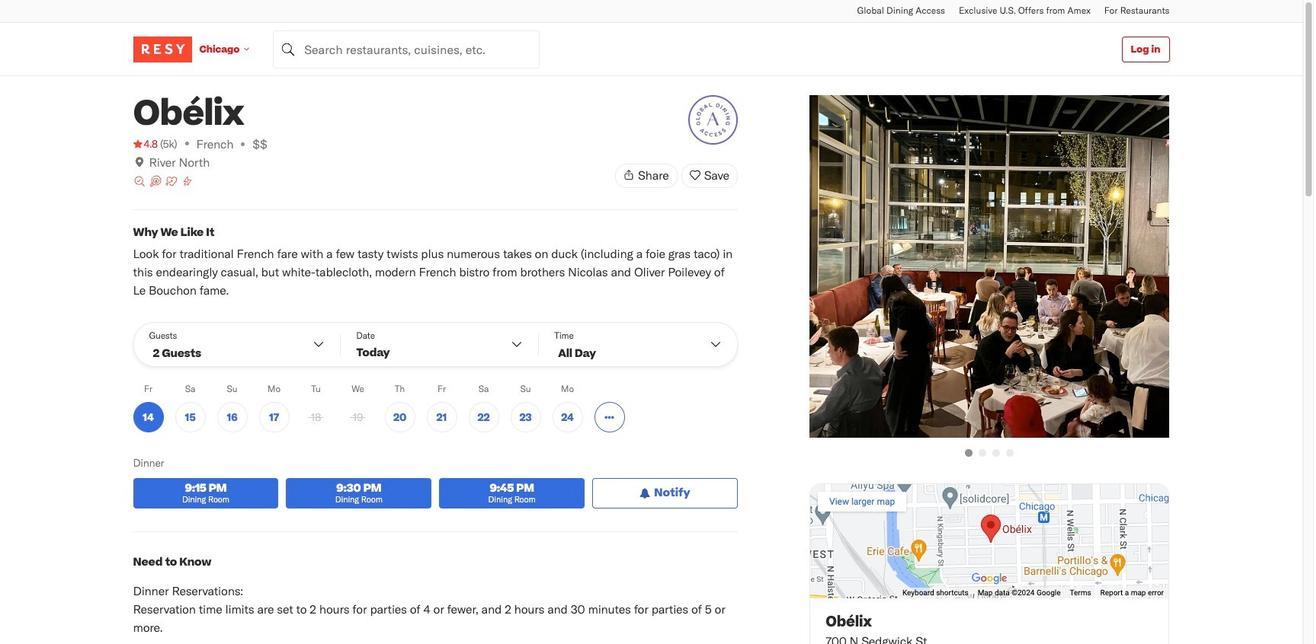 Task type: locate. For each thing, give the bounding box(es) containing it.
None field
[[273, 30, 540, 68]]

Search restaurants, cuisines, etc. text field
[[273, 30, 540, 68]]



Task type: describe. For each thing, give the bounding box(es) containing it.
4.8 out of 5 stars image
[[133, 136, 158, 152]]



